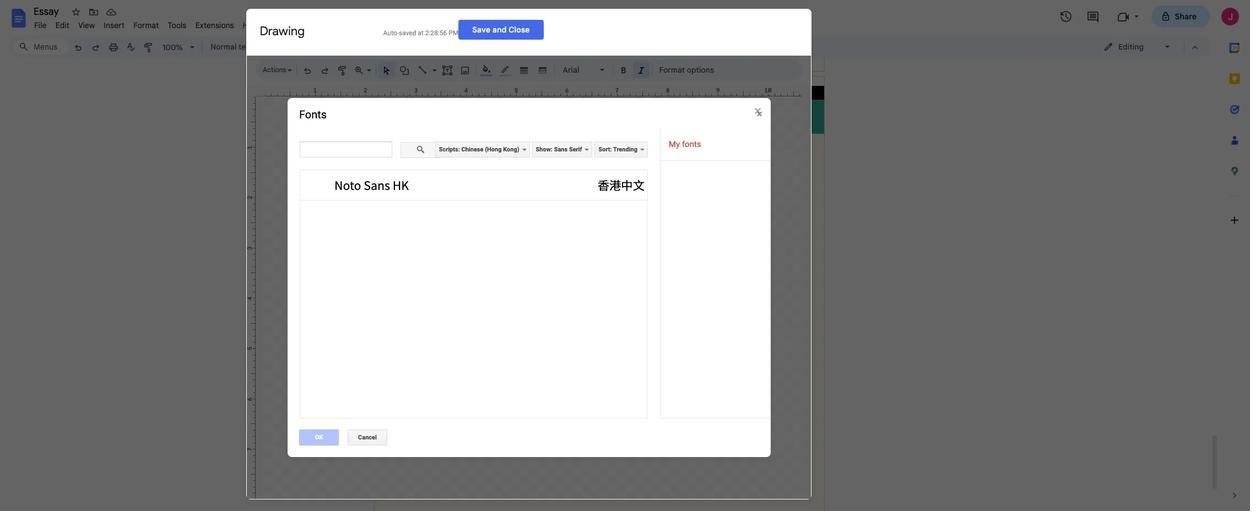 Task type: describe. For each thing, give the bounding box(es) containing it.
drawing application
[[0, 0, 1250, 511]]

at
[[418, 29, 424, 37]]

tab list inside menu bar banner
[[1220, 33, 1250, 481]]

drawing
[[260, 23, 305, 38]]

saved
[[399, 29, 416, 37]]

menu bar banner
[[0, 0, 1250, 511]]

Rename text field
[[30, 4, 65, 18]]

Star checkbox
[[68, 4, 84, 20]]

auto-saved at 2:28:56 pm
[[383, 29, 459, 37]]

save
[[472, 25, 491, 34]]

drawing dialog
[[246, 9, 811, 500]]

Menus field
[[14, 39, 69, 55]]



Task type: vqa. For each thing, say whether or not it's contained in the screenshot.
Auto-
yes



Task type: locate. For each thing, give the bounding box(es) containing it.
close
[[509, 25, 530, 34]]

and
[[493, 25, 507, 34]]

2:28:56
[[425, 29, 447, 37]]

tab list
[[1220, 33, 1250, 481]]

main toolbar
[[68, 0, 746, 313]]

menu bar
[[30, 14, 264, 33]]

auto-
[[383, 29, 399, 37]]

pm
[[449, 29, 459, 37]]

menu bar inside menu bar banner
[[30, 14, 264, 33]]

drawing heading
[[260, 23, 370, 39]]

save and close
[[472, 25, 530, 34]]

save and close button
[[459, 20, 544, 39]]

share. private to only me. image
[[1161, 11, 1171, 21]]



